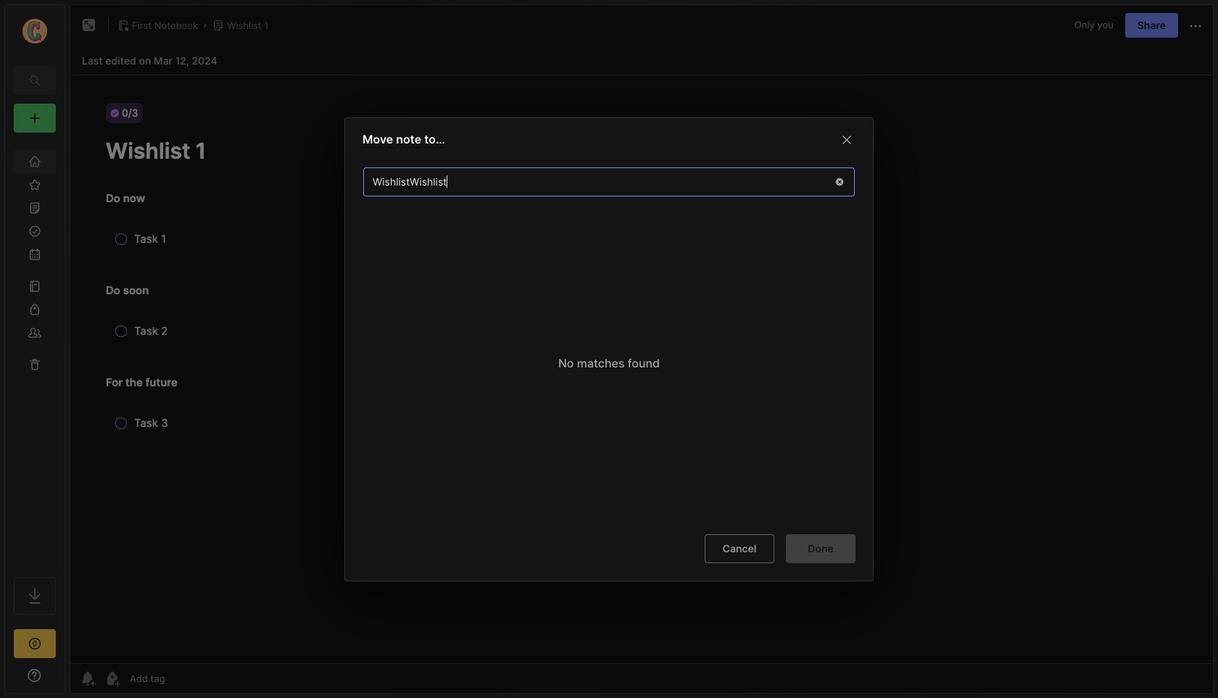 Task type: vqa. For each thing, say whether or not it's contained in the screenshot.
Expand note icon
yes



Task type: locate. For each thing, give the bounding box(es) containing it.
note window element
[[70, 4, 1214, 694]]

Find a location field
[[356, 160, 863, 522]]

Find a location… text field
[[364, 169, 826, 193]]

home image
[[28, 155, 42, 169]]

add tag image
[[104, 670, 121, 688]]

Note Editor text field
[[70, 75, 1214, 664]]

expand note image
[[81, 17, 98, 34]]

upgrade image
[[26, 635, 44, 653]]

tree
[[5, 141, 65, 564]]



Task type: describe. For each thing, give the bounding box(es) containing it.
add a reminder image
[[79, 670, 96, 688]]

close image
[[839, 131, 856, 148]]

main element
[[0, 0, 70, 699]]

tree inside "main" element
[[5, 141, 65, 564]]

edit search image
[[26, 72, 44, 89]]



